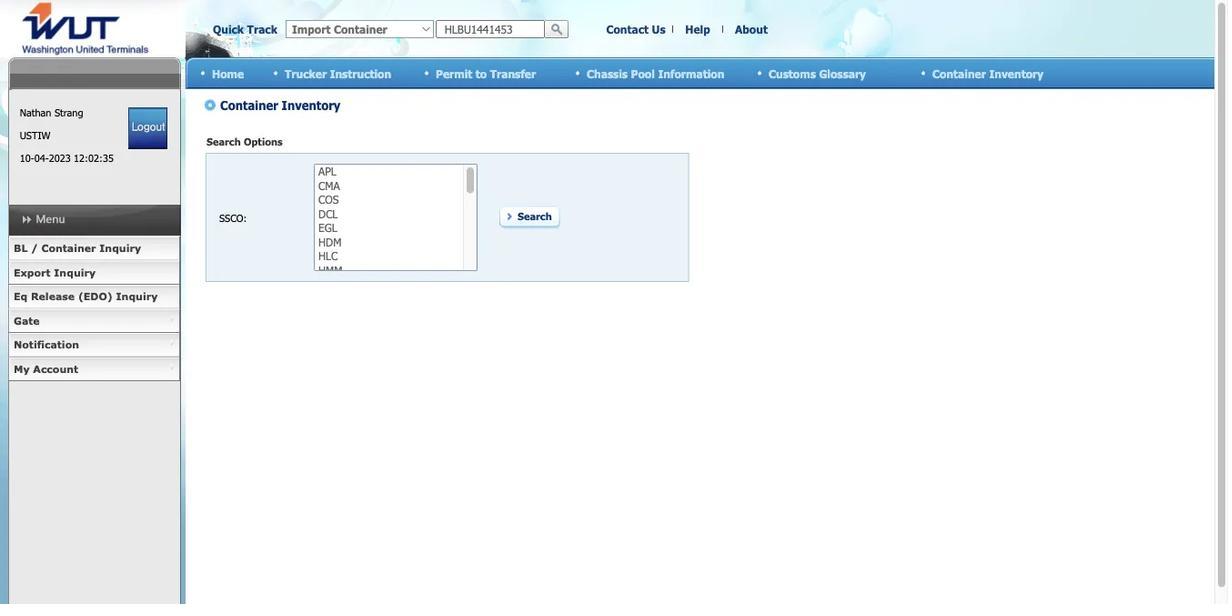 Task type: vqa. For each thing, say whether or not it's contained in the screenshot.
Quick Track
yes



Task type: describe. For each thing, give the bounding box(es) containing it.
export inquiry
[[14, 266, 96, 279]]

contact us link
[[607, 23, 666, 36]]

customs
[[769, 67, 816, 80]]

trucker instruction
[[285, 67, 392, 80]]

12:02:35
[[74, 152, 114, 164]]

10-
[[20, 152, 34, 164]]

eq
[[14, 290, 27, 303]]

home
[[212, 67, 244, 80]]

container inventory
[[933, 67, 1044, 80]]

eq release (edo) inquiry
[[14, 290, 158, 303]]

bl / container inquiry link
[[8, 237, 180, 261]]

track
[[247, 23, 278, 36]]

instruction
[[330, 67, 392, 80]]

inquiry for container
[[99, 242, 141, 254]]

contact us
[[607, 23, 666, 36]]

release
[[31, 290, 75, 303]]

notification link
[[8, 333, 180, 357]]

permit
[[436, 67, 473, 80]]

quick track
[[213, 23, 278, 36]]

about
[[735, 23, 768, 36]]

glossary
[[820, 67, 866, 80]]

chassis pool information
[[587, 67, 725, 80]]

help link
[[686, 23, 711, 36]]

inquiry for (edo)
[[116, 290, 158, 303]]

notification
[[14, 339, 79, 351]]

inventory
[[990, 67, 1044, 80]]

information
[[658, 67, 725, 80]]

export inquiry link
[[8, 261, 180, 285]]

chassis
[[587, 67, 628, 80]]

(edo)
[[78, 290, 113, 303]]

nathan
[[20, 106, 51, 119]]

us
[[652, 23, 666, 36]]

contact
[[607, 23, 649, 36]]



Task type: locate. For each thing, give the bounding box(es) containing it.
container left inventory
[[933, 67, 987, 80]]

1 horizontal spatial container
[[933, 67, 987, 80]]

inquiry up export inquiry link
[[99, 242, 141, 254]]

10-04-2023 12:02:35
[[20, 152, 114, 164]]

1 vertical spatial container
[[41, 242, 96, 254]]

2 vertical spatial inquiry
[[116, 290, 158, 303]]

None text field
[[436, 20, 545, 38]]

1 vertical spatial inquiry
[[54, 266, 96, 279]]

/
[[31, 242, 38, 254]]

ustiw
[[20, 129, 50, 142]]

2023
[[49, 152, 71, 164]]

about link
[[735, 23, 768, 36]]

container up export inquiry at top left
[[41, 242, 96, 254]]

gate link
[[8, 309, 180, 333]]

transfer
[[490, 67, 536, 80]]

gate
[[14, 314, 40, 327]]

bl / container inquiry
[[14, 242, 141, 254]]

container inside bl / container inquiry link
[[41, 242, 96, 254]]

inquiry down bl / container inquiry
[[54, 266, 96, 279]]

inquiry
[[99, 242, 141, 254], [54, 266, 96, 279], [116, 290, 158, 303]]

container
[[933, 67, 987, 80], [41, 242, 96, 254]]

customs glossary
[[769, 67, 866, 80]]

0 vertical spatial container
[[933, 67, 987, 80]]

nathan strang
[[20, 106, 83, 119]]

my
[[14, 363, 30, 375]]

eq release (edo) inquiry link
[[8, 285, 180, 309]]

login image
[[129, 107, 168, 149]]

strang
[[55, 106, 83, 119]]

pool
[[631, 67, 655, 80]]

0 vertical spatial inquiry
[[99, 242, 141, 254]]

permit to transfer
[[436, 67, 536, 80]]

trucker
[[285, 67, 327, 80]]

help
[[686, 23, 711, 36]]

export
[[14, 266, 51, 279]]

account
[[33, 363, 78, 375]]

to
[[476, 67, 487, 80]]

my account
[[14, 363, 78, 375]]

inquiry right (edo)
[[116, 290, 158, 303]]

04-
[[34, 152, 49, 164]]

bl
[[14, 242, 28, 254]]

quick
[[213, 23, 244, 36]]

my account link
[[8, 357, 180, 381]]

0 horizontal spatial container
[[41, 242, 96, 254]]



